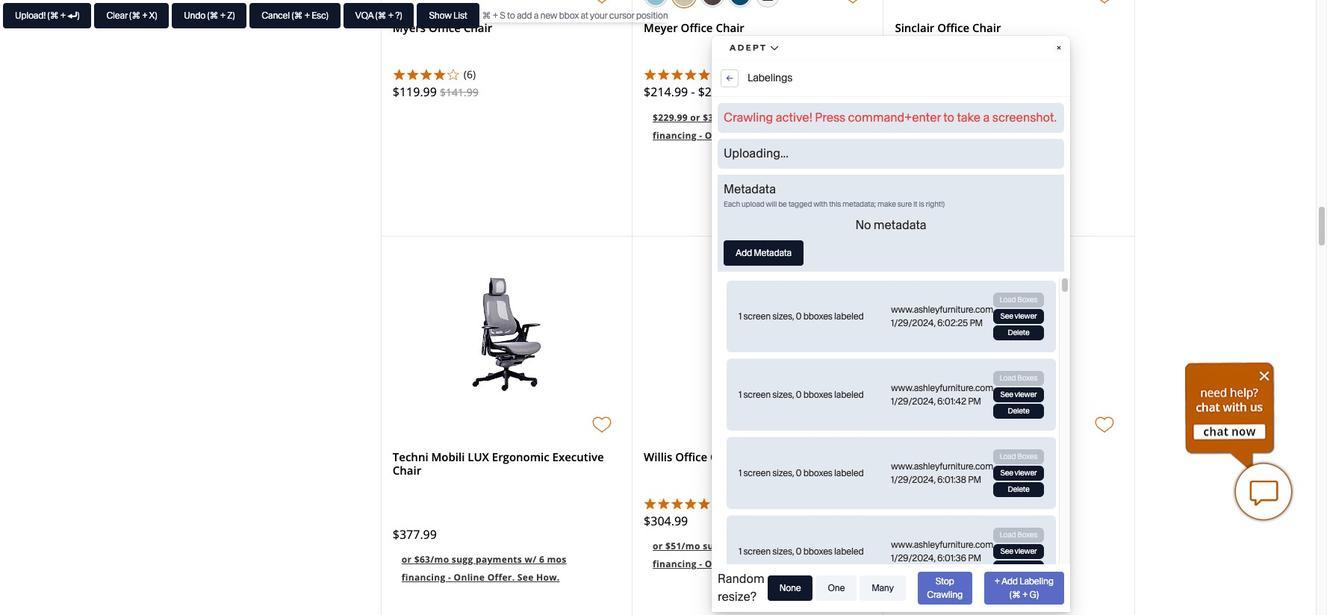 Task type: describe. For each thing, give the bounding box(es) containing it.
modway veer mesh office chair link
[[895, 449, 1067, 464]]

veer
[[944, 449, 968, 464]]

$141.99
[[440, 84, 479, 99]]

lux
[[468, 449, 489, 464]]

$230.99
[[745, 84, 784, 99]]

meyer
[[644, 19, 678, 34]]

online for or $63/mo sugg payments w/ 6 mos financing - online offer. see how.
[[454, 571, 485, 583]]

- inside the or $37/mo sugg payments w/ 6 mos financing - online offer. see how.
[[950, 128, 953, 141]]

chair for willis office chair
[[710, 449, 739, 464]]

payments for or $63/mo sugg payments w/ 6 mos financing - online offer. see how.
[[476, 553, 522, 565]]

6 inside $229.99 or $39/mo sugg payments w/ 6 mos financing - online offer. see how.
[[828, 110, 833, 123]]

sinclair office chair link
[[895, 19, 1001, 34]]

mesh
[[971, 449, 1001, 464]]

$214.99 - $229.99 $230.99 - $318.99
[[644, 83, 831, 99]]

3+ link
[[1007, 412, 1031, 438]]

or inside $229.99 or $39/mo sugg payments w/ 6 mos financing - online offer. see how.
[[690, 110, 700, 123]]

mos for or $37/mo sugg payments w/ 6 mos financing - online offer. see how.
[[1049, 110, 1069, 123]]

(25)
[[715, 66, 733, 81]]

how. inside $229.99 or $39/mo sugg payments w/ 6 mos financing - online offer. see how.
[[787, 128, 811, 141]]

- down 4.5 image
[[942, 512, 946, 529]]

office for sinclair
[[937, 19, 969, 34]]

mos inside $229.99 or $39/mo sugg payments w/ 6 mos financing - online offer. see how.
[[836, 110, 855, 123]]

$174.99
[[949, 512, 993, 529]]

$377.99
[[393, 526, 437, 542]]

$150.99
[[895, 512, 939, 529]]

- inside $214.99 - $229.99 $230.99 - $318.99
[[787, 84, 790, 99]]

chair for myers office chair
[[464, 19, 492, 34]]

or $63/mo sugg payments w/ 6 mos financing - online offer. see how.
[[402, 553, 567, 583]]

financing for or $51/mo sugg payments w/ 6 mos financing - online offer. see how.
[[653, 557, 697, 570]]

modway
[[895, 449, 941, 464]]

(6) link
[[464, 66, 621, 82]]

mos for or $63/mo sugg payments w/ 6 mos financing - online offer. see how.
[[547, 553, 567, 565]]

myers office chair
[[393, 19, 492, 34]]

sugg for or $51/mo sugg payments w/ 6 mos financing - online offer. see how.
[[703, 539, 724, 552]]

$229.99 or $39/mo sugg payments w/ 6 mos financing - online offer. see how. button
[[644, 98, 872, 152]]

see for or $63/mo sugg payments w/ 6 mos financing - online offer. see how.
[[517, 571, 534, 583]]

or $37/mo sugg payments w/ 6 mos financing - online offer. see how. button
[[895, 98, 1123, 152]]

modway veer mesh office chair
[[895, 449, 1067, 464]]

executive
[[552, 449, 604, 464]]

see inside $229.99 or $39/mo sugg payments w/ 6 mos financing - online offer. see how.
[[769, 128, 785, 141]]

(4) link
[[715, 496, 872, 512]]

online for or $51/mo sugg payments w/ 6 mos financing - online offer. see how.
[[705, 557, 736, 570]]

or for or $37/mo sugg payments w/ 6 mos financing - online offer. see how.
[[904, 110, 914, 123]]

online for or $37/mo sugg payments w/ 6 mos financing - online offer. see how.
[[956, 128, 987, 141]]

sugg for or $63/mo sugg payments w/ 6 mos financing - online offer. see how.
[[452, 553, 473, 565]]

3+
[[1014, 418, 1024, 431]]

myers
[[393, 19, 426, 34]]

office down the 3+ link
[[1004, 449, 1036, 464]]

sinclair
[[895, 19, 935, 34]]

online inside $229.99 or $39/mo sugg payments w/ 6 mos financing - online offer. see how.
[[705, 128, 736, 141]]

5.0 image
[[644, 497, 711, 509]]

$229.99 inside $229.99 or $39/mo sugg payments w/ 6 mos financing - online offer. see how.
[[653, 110, 688, 123]]

6 for or $51/mo sugg payments w/ 6 mos financing - online offer. see how.
[[790, 539, 796, 552]]

meyer office chair link
[[644, 19, 744, 34]]

office for myers
[[429, 19, 461, 34]]

or $63/mo sugg payments w/ 6 mos financing - online offer. see how. button
[[393, 540, 621, 594]]

$119.99
[[393, 83, 437, 99]]

0 vertical spatial $229.99
[[698, 83, 742, 99]]

mos for or $51/mo sugg payments w/ 6 mos financing - online offer. see how.
[[798, 539, 818, 552]]

offer. for or $37/mo sugg payments w/ 6 mos financing - online offer. see how.
[[990, 128, 1017, 141]]

$51/mo
[[665, 539, 700, 552]]

linon wells office chair, , large image
[[691, 267, 825, 401]]

$119.99 $141.99
[[393, 83, 479, 99]]

$37/mo
[[917, 110, 951, 123]]

6 for or $63/mo sugg payments w/ 6 mos financing - online offer. see how.
[[539, 553, 544, 565]]

or $51/mo sugg payments w/ 6 mos financing - online offer. see how. button
[[644, 527, 872, 580]]

offer. inside $229.99 or $39/mo sugg payments w/ 6 mos financing - online offer. see how.
[[739, 128, 766, 141]]

$219.99 $238.99
[[895, 83, 981, 99]]

payments for or $51/mo sugg payments w/ 6 mos financing - online offer. see how.
[[727, 539, 773, 552]]

- down "4.8" 'image'
[[691, 83, 695, 99]]

$238.99
[[942, 84, 981, 99]]

modway veer mesh office chair, gray, large image
[[942, 267, 1076, 401]]

w/ for or $63/mo sugg payments w/ 6 mos financing - online offer. see how.
[[525, 553, 537, 565]]

w/ inside $229.99 or $39/mo sugg payments w/ 6 mos financing - online offer. see how.
[[813, 110, 825, 123]]

financing for or $37/mo sugg payments w/ 6 mos financing - online offer. see how.
[[904, 128, 948, 141]]

- inside $229.99 or $39/mo sugg payments w/ 6 mos financing - online offer. see how.
[[699, 128, 702, 141]]

financing inside $229.99 or $39/mo sugg payments w/ 6 mos financing - online offer. see how.
[[653, 128, 697, 141]]

techni
[[393, 449, 428, 464]]



Task type: vqa. For each thing, say whether or not it's contained in the screenshot.
Baby & Kids Furniture Deals image
no



Task type: locate. For each thing, give the bounding box(es) containing it.
payments inside $229.99 or $39/mo sugg payments w/ 6 mos financing - online offer. see how.
[[764, 110, 811, 123]]

see for or $37/mo sugg payments w/ 6 mos financing - online offer. see how.
[[1020, 128, 1036, 141]]

w/ inside the or $37/mo sugg payments w/ 6 mos financing - online offer. see how.
[[1027, 110, 1039, 123]]

sugg right '$51/mo'
[[703, 539, 724, 552]]

willis office chair
[[644, 449, 739, 464]]

offer.
[[739, 128, 766, 141], [990, 128, 1017, 141], [739, 557, 766, 570], [487, 571, 515, 583]]

or for or $63/mo sugg payments w/ 6 mos financing - online offer. see how.
[[402, 553, 412, 565]]

sugg down $238.99
[[954, 110, 975, 123]]

how.
[[787, 128, 811, 141], [1039, 128, 1062, 141], [787, 557, 811, 570], [536, 571, 560, 583]]

meyer office chair
[[644, 19, 744, 34]]

willis office chair link
[[644, 449, 739, 464]]

payments inside 'or $63/mo sugg payments w/ 6 mos financing - online offer. see how.'
[[476, 553, 522, 565]]

office
[[429, 19, 461, 34], [681, 19, 713, 34], [937, 19, 969, 34], [675, 449, 707, 464], [1004, 449, 1036, 464]]

6
[[828, 110, 833, 123], [1041, 110, 1047, 123], [790, 539, 796, 552], [539, 553, 544, 565]]

sugg down $230.99
[[740, 110, 762, 123]]

- inside 'or $63/mo sugg payments w/ 6 mos financing - online offer. see how.'
[[448, 571, 451, 583]]

how. for or $63/mo sugg payments w/ 6 mos financing - online offer. see how.
[[536, 571, 560, 583]]

4.5 image
[[895, 497, 962, 509]]

mobili
[[431, 449, 465, 464]]

$318.99
[[793, 84, 831, 99]]

$229.99 or $39/mo sugg payments w/ 6 mos financing - online offer. see how.
[[653, 110, 855, 141]]

chair up the (25)
[[716, 19, 744, 34]]

offer. inside 'or $63/mo sugg payments w/ 6 mos financing - online offer. see how.'
[[487, 571, 515, 583]]

sugg inside 'or $63/mo sugg payments w/ 6 mos financing - online offer. see how.'
[[452, 553, 473, 565]]

techni mobili lux ergonomic executive chair, , large image
[[439, 267, 574, 401]]

or inside the or $37/mo sugg payments w/ 6 mos financing - online offer. see how.
[[904, 110, 914, 123]]

mos inside 'or $63/mo sugg payments w/ 6 mos financing - online offer. see how.'
[[547, 553, 567, 565]]

$229.99 down $214.99
[[653, 110, 688, 123]]

online
[[705, 128, 736, 141], [956, 128, 987, 141], [705, 557, 736, 570], [454, 571, 485, 583]]

offer. for or $51/mo sugg payments w/ 6 mos financing - online offer. see how.
[[739, 557, 766, 570]]

0 horizontal spatial $229.99
[[653, 110, 688, 123]]

offer. for or $63/mo sugg payments w/ 6 mos financing - online offer. see how.
[[487, 571, 515, 583]]

sinclair office chair
[[895, 19, 1001, 34]]

sugg right $63/mo on the bottom left of the page
[[452, 553, 473, 565]]

sugg inside $229.99 or $39/mo sugg payments w/ 6 mos financing - online offer. see how.
[[740, 110, 762, 123]]

- down $214.99 - $229.99 $230.99 - $318.99
[[699, 128, 702, 141]]

1 horizontal spatial $229.99
[[698, 83, 742, 99]]

financing
[[653, 128, 697, 141], [904, 128, 948, 141], [653, 557, 697, 570], [402, 571, 445, 583]]

(2) link
[[966, 496, 1123, 512]]

financing inside or $51/mo sugg payments w/ 6 mos financing - online offer. see how.
[[653, 557, 697, 570]]

office right the willis
[[675, 449, 707, 464]]

chair up (6)
[[464, 19, 492, 34]]

offer. inside or $51/mo sugg payments w/ 6 mos financing - online offer. see how.
[[739, 557, 766, 570]]

how. inside 'or $63/mo sugg payments w/ 6 mos financing - online offer. see how.'
[[536, 571, 560, 583]]

chair for sinclair office chair
[[972, 19, 1001, 34]]

(4)
[[715, 496, 727, 510]]

or left $37/mo
[[904, 110, 914, 123]]

$229.99
[[698, 83, 742, 99], [653, 110, 688, 123]]

how. for or $37/mo sugg payments w/ 6 mos financing - online offer. see how.
[[1039, 128, 1062, 141]]

how. inside the or $37/mo sugg payments w/ 6 mos financing - online offer. see how.
[[1039, 128, 1062, 141]]

- down $63/mo on the bottom left of the page
[[448, 571, 451, 583]]

w/ for or $51/mo sugg payments w/ 6 mos financing - online offer. see how.
[[776, 539, 788, 552]]

1 vertical spatial $229.99
[[653, 110, 688, 123]]

$304.99
[[644, 512, 688, 529]]

payments inside the or $37/mo sugg payments w/ 6 mos financing - online offer. see how.
[[978, 110, 1024, 123]]

payments down (4)
[[727, 539, 773, 552]]

financing for or $63/mo sugg payments w/ 6 mos financing - online offer. see how.
[[402, 571, 445, 583]]

ergonomic
[[492, 449, 549, 464]]

see inside 'or $63/mo sugg payments w/ 6 mos financing - online offer. see how.'
[[517, 571, 534, 583]]

$63/mo
[[414, 553, 449, 565]]

or
[[690, 110, 700, 123], [904, 110, 914, 123], [653, 539, 663, 552], [402, 553, 412, 565]]

financing down '$51/mo'
[[653, 557, 697, 570]]

offer. inside the or $37/mo sugg payments w/ 6 mos financing - online offer. see how.
[[990, 128, 1017, 141]]

financing down $37/mo
[[904, 128, 948, 141]]

or left '$51/mo'
[[653, 539, 663, 552]]

techni mobili lux ergonomic executive chair link
[[393, 449, 604, 477]]

mos
[[836, 110, 855, 123], [1049, 110, 1069, 123], [798, 539, 818, 552], [547, 553, 567, 565]]

mos inside or $51/mo sugg payments w/ 6 mos financing - online offer. see how.
[[798, 539, 818, 552]]

w/
[[813, 110, 825, 123], [1027, 110, 1039, 123], [776, 539, 788, 552], [525, 553, 537, 565]]

w/ inside or $51/mo sugg payments w/ 6 mos financing - online offer. see how.
[[776, 539, 788, 552]]

or $37/mo sugg payments w/ 6 mos financing - online offer. see how.
[[904, 110, 1069, 141]]

payments
[[764, 110, 811, 123], [978, 110, 1024, 123], [727, 539, 773, 552], [476, 553, 522, 565]]

w/ for or $37/mo sugg payments w/ 6 mos financing - online offer. see how.
[[1027, 110, 1039, 123]]

or inside or $51/mo sugg payments w/ 6 mos financing - online offer. see how.
[[653, 539, 663, 552]]

or $51/mo sugg payments w/ 6 mos financing - online offer. see how.
[[653, 539, 818, 570]]

chair inside techni mobili lux ergonomic executive chair
[[393, 462, 421, 477]]

payments down $238.99
[[978, 110, 1024, 123]]

online inside 'or $63/mo sugg payments w/ 6 mos financing - online offer. see how.'
[[454, 571, 485, 583]]

chair
[[464, 19, 492, 34], [716, 19, 744, 34], [972, 19, 1001, 34], [710, 449, 739, 464], [1038, 449, 1067, 464], [393, 462, 421, 477]]

4.0 image
[[393, 67, 460, 79]]

online inside or $51/mo sugg payments w/ 6 mos financing - online offer. see how.
[[705, 557, 736, 570]]

or for or $51/mo sugg payments w/ 6 mos financing - online offer. see how.
[[653, 539, 663, 552]]

see inside or $51/mo sugg payments w/ 6 mos financing - online offer. see how.
[[769, 557, 785, 570]]

financing inside 'or $63/mo sugg payments w/ 6 mos financing - online offer. see how.'
[[402, 571, 445, 583]]

see inside the or $37/mo sugg payments w/ 6 mos financing - online offer. see how.
[[1020, 128, 1036, 141]]

payments down $230.99
[[764, 110, 811, 123]]

myers office chair link
[[393, 19, 492, 34]]

office right sinclair
[[937, 19, 969, 34]]

office right the myers
[[429, 19, 461, 34]]

how. for or $51/mo sugg payments w/ 6 mos financing - online offer. see how.
[[787, 557, 811, 570]]

dialogue message for liveperson image
[[1185, 362, 1275, 470]]

sugg inside the or $37/mo sugg payments w/ 6 mos financing - online offer. see how.
[[954, 110, 975, 123]]

sugg inside or $51/mo sugg payments w/ 6 mos financing - online offer. see how.
[[703, 539, 724, 552]]

- down the (25) 'link'
[[787, 84, 790, 99]]

office for willis
[[675, 449, 707, 464]]

$39/mo
[[703, 110, 738, 123]]

$219.99
[[895, 83, 939, 99]]

or inside 'or $63/mo sugg payments w/ 6 mos financing - online offer. see how.'
[[402, 553, 412, 565]]

how. inside or $51/mo sugg payments w/ 6 mos financing - online offer. see how.
[[787, 557, 811, 570]]

willis
[[644, 449, 672, 464]]

(2)
[[966, 496, 978, 510]]

office for meyer
[[681, 19, 713, 34]]

financing down $63/mo on the bottom left of the page
[[402, 571, 445, 583]]

chair for meyer office chair
[[716, 19, 744, 34]]

sugg
[[740, 110, 762, 123], [954, 110, 975, 123], [703, 539, 724, 552], [452, 553, 473, 565]]

payments right $63/mo on the bottom left of the page
[[476, 553, 522, 565]]

- down '$51/mo'
[[699, 557, 702, 570]]

(6)
[[464, 66, 476, 81]]

chat bubble mobile view image
[[1234, 462, 1293, 522]]

-
[[691, 83, 695, 99], [787, 84, 790, 99], [699, 128, 702, 141], [950, 128, 953, 141], [942, 512, 946, 529], [699, 557, 702, 570], [448, 571, 451, 583]]

mos inside the or $37/mo sugg payments w/ 6 mos financing - online offer. see how.
[[1049, 110, 1069, 123]]

or left $39/mo at the right top
[[690, 110, 700, 123]]

online inside the or $37/mo sugg payments w/ 6 mos financing - online offer. see how.
[[956, 128, 987, 141]]

see
[[769, 128, 785, 141], [1020, 128, 1036, 141], [769, 557, 785, 570], [517, 571, 534, 583]]

or left $63/mo on the bottom left of the page
[[402, 553, 412, 565]]

chair up (2) "link" at the right of page
[[1038, 449, 1067, 464]]

- inside or $51/mo sugg payments w/ 6 mos financing - online offer. see how.
[[699, 557, 702, 570]]

chair up (4)
[[710, 449, 739, 464]]

4.8 image
[[644, 67, 711, 79]]

- down $37/mo
[[950, 128, 953, 141]]

see for or $51/mo sugg payments w/ 6 mos financing - online offer. see how.
[[769, 557, 785, 570]]

payments for or $37/mo sugg payments w/ 6 mos financing - online offer. see how.
[[978, 110, 1024, 123]]

(25) link
[[715, 66, 872, 82]]

chair left mobili at left bottom
[[393, 462, 421, 477]]

$229.99 down the (25)
[[698, 83, 742, 99]]

payments inside or $51/mo sugg payments w/ 6 mos financing - online offer. see how.
[[727, 539, 773, 552]]

6 inside or $51/mo sugg payments w/ 6 mos financing - online offer. see how.
[[790, 539, 796, 552]]

$214.99
[[644, 83, 688, 99]]

6 for or $37/mo sugg payments w/ 6 mos financing - online offer. see how.
[[1041, 110, 1047, 123]]

6 inside the or $37/mo sugg payments w/ 6 mos financing - online offer. see how.
[[1041, 110, 1047, 123]]

financing inside the or $37/mo sugg payments w/ 6 mos financing - online offer. see how.
[[904, 128, 948, 141]]

w/ inside 'or $63/mo sugg payments w/ 6 mos financing - online offer. see how.'
[[525, 553, 537, 565]]

6 inside 'or $63/mo sugg payments w/ 6 mos financing - online offer. see how.'
[[539, 553, 544, 565]]

$150.99 - $174.99
[[895, 512, 993, 529]]

sugg for or $37/mo sugg payments w/ 6 mos financing - online offer. see how.
[[954, 110, 975, 123]]

chair up $238.99
[[972, 19, 1001, 34]]

financing down $214.99
[[653, 128, 697, 141]]

techni mobili lux ergonomic executive chair
[[393, 449, 604, 477]]

office right 'meyer'
[[681, 19, 713, 34]]



